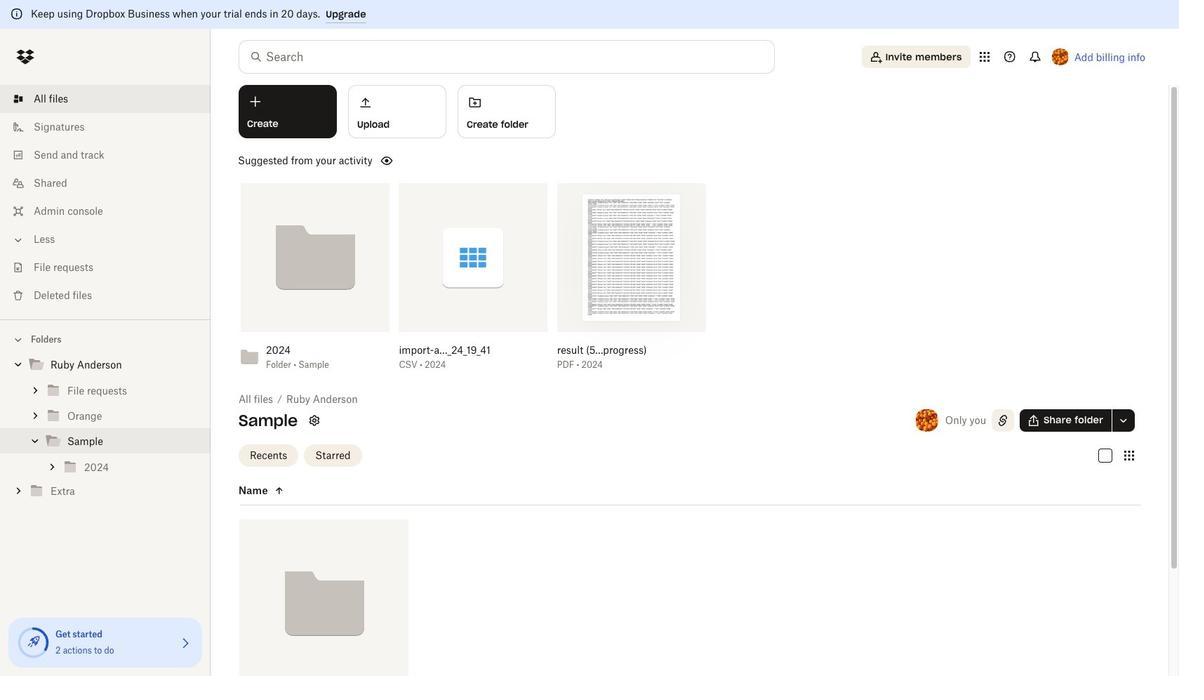 Task type: locate. For each thing, give the bounding box(es) containing it.
folder, 2024 row
[[239, 520, 409, 676]]

2 group from the top
[[0, 378, 211, 480]]

alert
[[0, 0, 1180, 29]]

list
[[0, 77, 211, 320]]

ruby anderson (you) image
[[916, 409, 939, 432]]

group
[[0, 350, 211, 515], [0, 378, 211, 480]]

list item
[[0, 85, 211, 113]]

1 group from the top
[[0, 350, 211, 515]]

account menu image
[[1052, 48, 1069, 65]]



Task type: vqa. For each thing, say whether or not it's contained in the screenshot.
list item
yes



Task type: describe. For each thing, give the bounding box(es) containing it.
folder settings image
[[306, 412, 323, 429]]

Search in folder "Dropbox" text field
[[266, 48, 746, 65]]

dropbox image
[[11, 43, 39, 71]]

less image
[[11, 233, 25, 247]]



